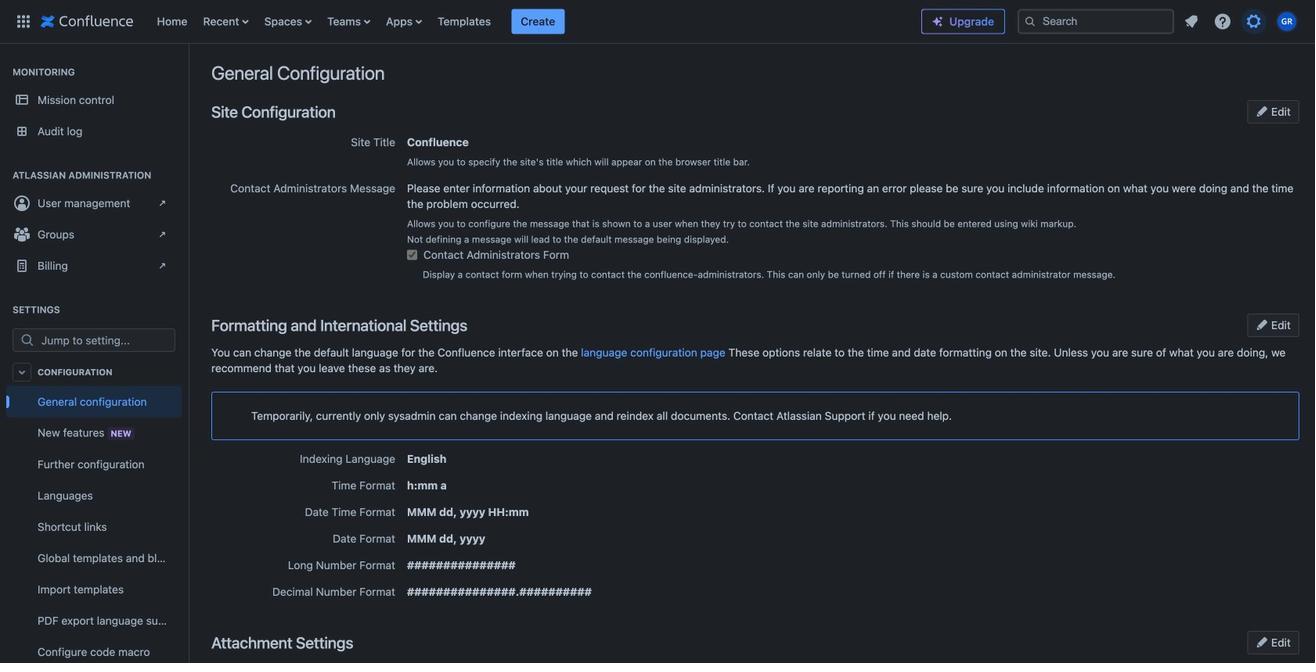 Task type: vqa. For each thing, say whether or not it's contained in the screenshot.
Feature 4 image
no



Task type: locate. For each thing, give the bounding box(es) containing it.
banner
[[0, 0, 1315, 44]]

list for appswitcher icon
[[149, 0, 922, 43]]

global element
[[9, 0, 922, 43]]

main content
[[188, 44, 1315, 60]]

collapse sidebar image
[[171, 52, 205, 83]]

region
[[6, 387, 182, 664]]

0 horizontal spatial list
[[149, 0, 922, 43]]

None search field
[[1018, 9, 1174, 34]]

None checkbox
[[407, 250, 417, 260]]

1 horizontal spatial list
[[1178, 7, 1306, 36]]

Search field
[[1018, 9, 1174, 34]]

help icon image
[[1214, 12, 1232, 31]]

Settings Search field
[[37, 330, 175, 352]]

settings icon image
[[1245, 12, 1264, 31]]

1 vertical spatial small image
[[1256, 319, 1269, 332]]

small image
[[1256, 637, 1269, 649]]

confluence image
[[41, 12, 133, 31], [41, 12, 133, 31]]

small image
[[1256, 105, 1269, 118], [1256, 319, 1269, 332]]

list item
[[511, 9, 565, 34]]

0 vertical spatial small image
[[1256, 105, 1269, 118]]

list
[[149, 0, 922, 43], [1178, 7, 1306, 36]]



Task type: describe. For each thing, give the bounding box(es) containing it.
premium image
[[932, 15, 944, 28]]

search image
[[1024, 15, 1037, 28]]

list item inside list
[[511, 9, 565, 34]]

2 small image from the top
[[1256, 319, 1269, 332]]

notification icon image
[[1182, 12, 1201, 31]]

1 small image from the top
[[1256, 105, 1269, 118]]

list for premium icon
[[1178, 7, 1306, 36]]

appswitcher icon image
[[14, 12, 33, 31]]



